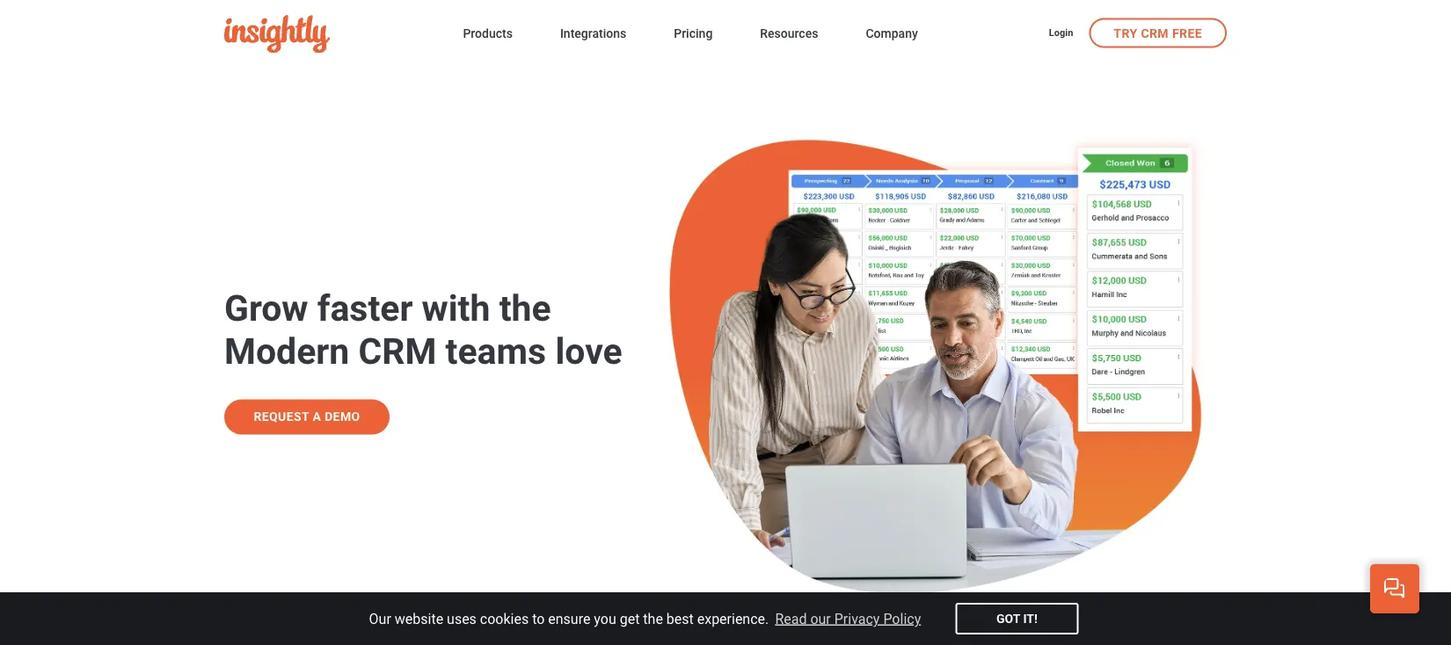 Task type: describe. For each thing, give the bounding box(es) containing it.
products link
[[463, 23, 513, 47]]

get
[[1085, 172, 1104, 184]]

call?
[[573, 237, 593, 250]]

no time to get on a call? view a demo now.
[[483, 237, 679, 250]]

sport
[[795, 155, 820, 168]]

las
[[851, 155, 868, 168]]

revenue
[[881, 321, 917, 333]]

up
[[349, 314, 360, 326]]

to inside cookieconsent dialog
[[532, 611, 545, 628]]

teams for with
[[446, 331, 547, 373]]

sport court las vegas grew 242% after adopting insightly.
[[795, 155, 952, 189]]

resources
[[760, 26, 819, 41]]

their
[[815, 259, 836, 272]]

home banner businessman 2023 v3 image
[[666, 114, 1227, 597]]

now.
[[658, 237, 679, 250]]

press
[[483, 293, 514, 307]]

see all customer stories link
[[729, 387, 976, 401]]

cookies
[[480, 611, 529, 628]]

read
[[775, 611, 807, 628]]

crms
[[286, 293, 319, 307]]

try crm free
[[1114, 26, 1203, 40]]

align
[[1128, 144, 1155, 158]]

integrations
[[560, 26, 627, 41]]

grow faster with the modern crm teams love
[[224, 288, 623, 373]]

fuel
[[795, 259, 812, 272]]

see how real businesses use insightly
[[233, 390, 406, 403]]

free
[[1173, 26, 1203, 40]]

2 horizontal spatial a
[[621, 237, 627, 250]]

the inside choosing the right crm to align teams
[[1140, 126, 1157, 141]]

crm inside grow faster with the modern crm teams love
[[359, 331, 437, 373]]

request a demo link
[[224, 400, 390, 435]]

insightly right use
[[368, 390, 406, 403]]

stacks
[[316, 314, 346, 326]]

platform
[[912, 238, 951, 250]]

request a demo
[[254, 410, 360, 424]]

webinars
[[483, 369, 534, 384]]

crm inside button
[[1142, 26, 1169, 40]]

on
[[550, 237, 562, 250]]

see inside compare crms see how insightly stacks up to other platforms
[[233, 314, 250, 326]]

resources link
[[760, 23, 819, 47]]

consulting firm sullivan and stanley aligns teams around one platform to fuel their growth.
[[795, 217, 963, 272]]

cookieconsent dialog
[[0, 593, 1452, 646]]

other
[[374, 314, 398, 326]]

businesses
[[294, 390, 346, 403]]

the inside solar company shows how insightly helped them triple revenue without tripling the team.
[[829, 342, 844, 354]]

love
[[556, 331, 623, 373]]

choosing
[[1085, 126, 1137, 141]]

solar company shows how insightly helped them triple revenue without tripling the team.
[[795, 300, 961, 354]]

no
[[483, 237, 496, 250]]

aligns
[[795, 238, 823, 250]]

stories
[[829, 388, 871, 400]]

website
[[395, 611, 444, 628]]

ebooks
[[233, 428, 274, 443]]

headlines
[[531, 314, 575, 326]]

team.
[[847, 342, 873, 354]]

solar
[[795, 300, 819, 312]]

no time to get on a call? view a demo now. link
[[469, 206, 697, 258]]

get the guide
[[1085, 172, 1159, 184]]

demo
[[629, 237, 655, 250]]

teams for sullivan
[[825, 238, 854, 250]]

get inside cookieconsent dialog
[[620, 611, 640, 628]]

0 horizontal spatial get
[[533, 237, 548, 250]]

compare crms see how insightly stacks up to other platforms
[[233, 293, 398, 344]]

1 horizontal spatial a
[[564, 237, 570, 250]]

the
[[1106, 172, 1126, 184]]

growth.
[[838, 259, 873, 272]]

stanley
[[927, 217, 961, 229]]

request
[[254, 410, 309, 424]]

got it! button
[[956, 604, 1079, 635]]

our
[[369, 611, 391, 628]]

ensure
[[548, 611, 591, 628]]

use
[[349, 390, 365, 403]]

right
[[1160, 126, 1186, 141]]

our website uses cookies to ensure you get the best experience. read our privacy policy
[[369, 611, 921, 628]]

consulting
[[795, 217, 845, 229]]

pricing link
[[674, 23, 713, 47]]

court
[[823, 155, 848, 168]]

privacy
[[835, 611, 880, 628]]

real
[[275, 390, 292, 403]]

2 see from the top
[[233, 390, 250, 403]]

modern
[[224, 331, 350, 373]]



Task type: locate. For each thing, give the bounding box(es) containing it.
a
[[564, 237, 570, 250], [621, 237, 627, 250], [313, 410, 321, 424]]

all
[[750, 388, 768, 400]]

to inside consulting firm sullivan and stanley aligns teams around one platform to fuel their growth.
[[954, 238, 963, 250]]

0 vertical spatial teams
[[1158, 144, 1192, 158]]

demo
[[325, 410, 360, 424]]

insightly right from
[[602, 314, 640, 326]]

1 vertical spatial crm
[[1085, 144, 1111, 158]]

company
[[821, 300, 864, 312]]

read our privacy policy button
[[773, 606, 924, 633]]

and
[[907, 217, 924, 229]]

firm
[[847, 217, 866, 229]]

the inside cookieconsent dialog
[[643, 611, 663, 628]]

to inside compare crms see how insightly stacks up to other platforms
[[363, 314, 372, 326]]

insightly down crms
[[275, 314, 313, 326]]

crm inside choosing the right crm to align teams
[[1085, 144, 1111, 158]]

2 horizontal spatial teams
[[1158, 144, 1192, 158]]

get left on
[[533, 237, 548, 250]]

uses
[[447, 611, 477, 628]]

faster
[[317, 288, 413, 330]]

got
[[997, 612, 1021, 626]]

consulting firm sullivan and stanley aligns teams around one platform to fuel their growth. link
[[716, 206, 976, 282]]

teams down right
[[1158, 144, 1192, 158]]

insightly up without
[[922, 300, 961, 312]]

helped
[[795, 321, 826, 333]]

see how real businesses use insightly link
[[219, 359, 448, 411]]

company
[[866, 26, 918, 41]]

try crm free button
[[1090, 18, 1227, 48]]

see up platforms
[[233, 314, 250, 326]]

it!
[[1024, 612, 1038, 626]]

see all customer stories
[[729, 388, 871, 400]]

integrations link
[[560, 23, 627, 47]]

teams inside consulting firm sullivan and stanley aligns teams around one platform to fuel their growth.
[[825, 238, 854, 250]]

time
[[499, 237, 519, 250]]

sport court las vegas grew 242% after adopting insightly. link
[[716, 144, 976, 199]]

2 horizontal spatial crm
[[1142, 26, 1169, 40]]

how up "revenue"
[[900, 300, 919, 312]]

crm right try
[[1142, 26, 1169, 40]]

get right you
[[620, 611, 640, 628]]

compare
[[233, 293, 283, 307]]

2 vertical spatial how
[[253, 390, 272, 403]]

platforms
[[233, 331, 278, 344]]

how inside solar company shows how insightly helped them triple revenue without tripling the team.
[[900, 300, 919, 312]]

how left real
[[253, 390, 272, 403]]

releases
[[517, 293, 567, 307]]

insightly inside solar company shows how insightly helped them triple revenue without tripling the team.
[[922, 300, 961, 312]]

tripling
[[795, 342, 827, 354]]

insightly logo image
[[224, 15, 330, 53]]

how for crms
[[253, 314, 272, 326]]

to right up
[[363, 314, 372, 326]]

insightly
[[922, 300, 961, 312], [275, 314, 313, 326], [602, 314, 640, 326], [368, 390, 406, 403]]

solar company shows how insightly helped them triple revenue without tripling the team. link
[[716, 288, 976, 365]]

choosing the right crm to align teams
[[1085, 126, 1192, 158]]

insightly.
[[863, 176, 904, 189]]

how
[[900, 300, 919, 312], [253, 314, 272, 326], [253, 390, 272, 403]]

got it!
[[997, 612, 1038, 626]]

crm down other
[[359, 331, 437, 373]]

teams inside grow faster with the modern crm teams love
[[446, 331, 547, 373]]

products
[[463, 26, 513, 41]]

1 vertical spatial see
[[233, 390, 250, 403]]

insightly logo link
[[224, 15, 435, 53]]

see up ebooks
[[233, 390, 250, 403]]

a right on
[[564, 237, 570, 250]]

vegas
[[870, 155, 899, 168]]

company link
[[866, 23, 918, 47]]

the inside grow faster with the modern crm teams love
[[499, 288, 551, 330]]

0 horizontal spatial teams
[[446, 331, 547, 373]]

ebooks link
[[219, 418, 448, 470]]

sullivan
[[869, 217, 904, 229]]

1 vertical spatial get
[[620, 611, 640, 628]]

from
[[577, 314, 599, 326]]

0 horizontal spatial crm
[[359, 331, 437, 373]]

1 horizontal spatial crm
[[1085, 144, 1111, 158]]

see
[[729, 388, 747, 400]]

insightly inside "press releases the latest headlines from insightly"
[[602, 314, 640, 326]]

latest
[[503, 314, 528, 326]]

login
[[1049, 27, 1074, 38]]

policy
[[884, 611, 921, 628]]

0 vertical spatial crm
[[1142, 26, 1169, 40]]

view
[[596, 237, 618, 250]]

teams
[[1158, 144, 1192, 158], [825, 238, 854, 250], [446, 331, 547, 373]]

1 horizontal spatial get
[[620, 611, 640, 628]]

login link
[[1049, 26, 1074, 42]]

grow
[[224, 288, 308, 330]]

one
[[892, 238, 909, 250]]

crm down choosing at the right
[[1085, 144, 1111, 158]]

best
[[667, 611, 694, 628]]

teams inside choosing the right crm to align teams
[[1158, 144, 1192, 158]]

a down see how real businesses use insightly
[[313, 410, 321, 424]]

to left ensure at the bottom
[[532, 611, 545, 628]]

how inside compare crms see how insightly stacks up to other platforms
[[253, 314, 272, 326]]

guide
[[1129, 172, 1159, 184]]

get
[[533, 237, 548, 250], [620, 611, 640, 628]]

1 vertical spatial how
[[253, 314, 272, 326]]

to
[[1114, 144, 1125, 158], [522, 237, 531, 250], [954, 238, 963, 250], [363, 314, 372, 326], [532, 611, 545, 628]]

our
[[811, 611, 831, 628]]

1 vertical spatial teams
[[825, 238, 854, 250]]

teams up their
[[825, 238, 854, 250]]

0 vertical spatial get
[[533, 237, 548, 250]]

1 horizontal spatial teams
[[825, 238, 854, 250]]

see
[[233, 314, 250, 326], [233, 390, 250, 403]]

0 vertical spatial see
[[233, 314, 250, 326]]

without
[[920, 321, 955, 333]]

you
[[594, 611, 617, 628]]

how up platforms
[[253, 314, 272, 326]]

try
[[1114, 26, 1138, 40]]

0 horizontal spatial a
[[313, 410, 321, 424]]

0 vertical spatial how
[[900, 300, 919, 312]]

pricing
[[674, 26, 713, 41]]

teams down the
[[446, 331, 547, 373]]

around
[[857, 238, 889, 250]]

customer
[[771, 388, 826, 400]]

to inside choosing the right crm to align teams
[[1114, 144, 1125, 158]]

2 vertical spatial crm
[[359, 331, 437, 373]]

shows
[[867, 300, 897, 312]]

to down choosing at the right
[[1114, 144, 1125, 158]]

teams for right
[[1158, 144, 1192, 158]]

to right time
[[522, 237, 531, 250]]

1 see from the top
[[233, 314, 250, 326]]

how for company
[[900, 300, 919, 312]]

a right view
[[621, 237, 627, 250]]

insightly inside compare crms see how insightly stacks up to other platforms
[[275, 314, 313, 326]]

them
[[829, 321, 852, 333]]

with
[[422, 288, 490, 330]]

to down stanley
[[954, 238, 963, 250]]

2 vertical spatial teams
[[446, 331, 547, 373]]



Task type: vqa. For each thing, say whether or not it's contained in the screenshot.
LIMIT:
no



